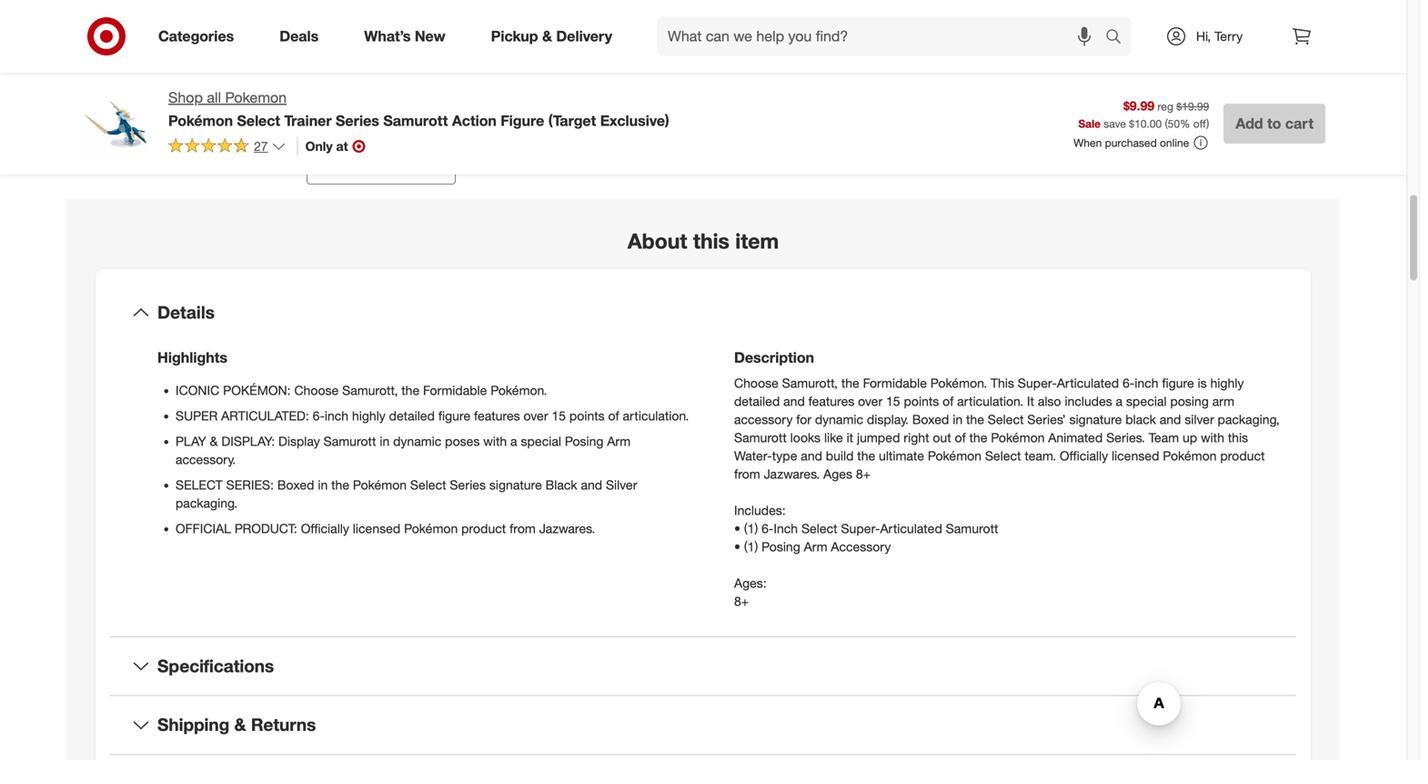 Task type: describe. For each thing, give the bounding box(es) containing it.
super- for select
[[841, 521, 881, 537]]

in inside select series: boxed in the pokémon select series signature black and silver packaging.
[[318, 478, 328, 494]]

pokémon down up
[[1164, 449, 1217, 464]]

save 5% every day with redcard
[[762, 49, 892, 86]]

shipping & returns button
[[110, 697, 1297, 755]]

special inside play & display: display samurott in dynamic poses with a special posing arm accessory.
[[521, 434, 562, 450]]

this inside choose samurott, the formidable pokémon. this super-articulated 6-inch figure is highly detailed and features over 15 points of articulation. it also includes a special posing arm accessory for dynamic display. boxed in the select series' signature black and silver packaging, samurott looks like it jumped right out of the pokémon animated series. team up with this water-type and build the ultimate pokémon select team. officially licensed pokémon product from jazwares. ages 8+
[[1229, 430, 1249, 446]]

1 horizontal spatial of
[[943, 394, 954, 410]]

display:
[[221, 434, 275, 450]]

0 horizontal spatial figure
[[439, 409, 471, 424]]

image gallery element
[[81, 0, 682, 185]]

0 horizontal spatial 6-
[[313, 409, 325, 424]]

samurott inside play & display: display samurott in dynamic poses with a special posing arm accessory.
[[324, 434, 376, 450]]

display.
[[867, 412, 909, 428]]

0 horizontal spatial inch
[[325, 409, 349, 424]]

from inside choose samurott, the formidable pokémon. this super-articulated 6-inch figure is highly detailed and features over 15 points of articulation. it also includes a special posing arm accessory for dynamic display. boxed in the select series' signature black and silver packaging, samurott looks like it jumped right out of the pokémon animated series. team up with this water-type and build the ultimate pokémon select team. officially licensed pokémon product from jazwares. ages 8+
[[735, 467, 761, 483]]

add to cart button
[[1224, 104, 1326, 144]]

samurott inside "shop all pokemon pokémon select trainer series samurott action figure (target exclusive)"
[[383, 112, 448, 130]]

series inside select series: boxed in the pokémon select series signature black and silver packaging.
[[450, 478, 486, 494]]

inch
[[774, 521, 798, 537]]

about this item
[[628, 229, 779, 254]]

posing
[[1171, 394, 1209, 410]]

images
[[397, 156, 444, 174]]

categories
[[158, 27, 234, 45]]

redcard
[[791, 70, 842, 86]]

in inside play & display: display samurott in dynamic poses with a special posing arm accessory.
[[380, 434, 390, 450]]

add
[[1236, 115, 1264, 132]]

1 vertical spatial licensed
[[353, 521, 401, 537]]

articulated for 6-
[[1057, 376, 1120, 392]]

jumped
[[857, 430, 901, 446]]

looks
[[791, 430, 821, 446]]

pokémon:
[[223, 383, 291, 399]]

animated
[[1049, 430, 1103, 446]]

display
[[279, 434, 320, 450]]

posing for (1)
[[762, 540, 801, 555]]

pokémon inside "shop all pokemon pokémon select trainer series samurott action figure (target exclusive)"
[[168, 112, 233, 130]]

description
[[735, 349, 815, 367]]

special inside choose samurott, the formidable pokémon. this super-articulated 6-inch figure is highly detailed and features over 15 points of articulation. it also includes a special posing arm accessory for dynamic display. boxed in the select series' signature black and silver packaging, samurott looks like it jumped right out of the pokémon animated series. team up with this water-type and build the ultimate pokémon select team. officially licensed pokémon product from jazwares. ages 8+
[[1127, 394, 1167, 410]]

)
[[1207, 117, 1210, 131]]

1 • from the top
[[735, 521, 741, 537]]

over inside choose samurott, the formidable pokémon. this super-articulated 6-inch figure is highly detailed and features over 15 points of articulation. it also includes a special posing arm accessory for dynamic display. boxed in the select series' signature black and silver packaging, samurott looks like it jumped right out of the pokémon animated series. team up with this water-type and build the ultimate pokémon select team. officially licensed pokémon product from jazwares. ages 8+
[[858, 394, 883, 410]]

2 (1) from the top
[[744, 540, 758, 555]]

select left team.
[[986, 449, 1022, 464]]

save
[[1104, 117, 1127, 131]]

hi,
[[1197, 28, 1212, 44]]

product:
[[235, 521, 297, 537]]

select inside select series: boxed in the pokémon select series signature black and silver packaging.
[[410, 478, 446, 494]]

show more images button
[[307, 145, 456, 185]]

$
[[1130, 117, 1135, 131]]

the inside select series: boxed in the pokémon select series signature black and silver packaging.
[[331, 478, 350, 494]]

pok&#233;mon select trainer series samurott action figure (target exclusive), 5 of 13 image
[[81, 0, 374, 130]]

poses
[[445, 434, 480, 450]]

1 vertical spatial highly
[[352, 409, 386, 424]]

iconic
[[176, 383, 220, 399]]

samurott, inside choose samurott, the formidable pokémon. this super-articulated 6-inch figure is highly detailed and features over 15 points of articulation. it also includes a special posing arm accessory for dynamic display. boxed in the select series' signature black and silver packaging, samurott looks like it jumped right out of the pokémon animated series. team up with this water-type and build the ultimate pokémon select team. officially licensed pokémon product from jazwares. ages 8+
[[782, 376, 838, 392]]

pokémon up team.
[[991, 430, 1045, 446]]

& for shipping
[[234, 715, 246, 736]]

ultimate
[[879, 449, 925, 464]]

0 horizontal spatial over
[[524, 409, 548, 424]]

$19.99
[[1177, 100, 1210, 113]]

type
[[773, 449, 798, 464]]

shipping
[[157, 715, 230, 736]]

(target
[[549, 112, 596, 130]]

series'
[[1028, 412, 1066, 428]]

when purchased online
[[1074, 136, 1190, 150]]

off
[[1194, 117, 1207, 131]]

search button
[[1098, 16, 1141, 60]]

includes
[[1065, 394, 1113, 410]]

exclusive)
[[600, 112, 670, 130]]

points inside choose samurott, the formidable pokémon. this super-articulated 6-inch figure is highly detailed and features over 15 points of articulation. it also includes a special posing arm accessory for dynamic display. boxed in the select series' signature black and silver packaging, samurott looks like it jumped right out of the pokémon animated series. team up with this water-type and build the ultimate pokémon select team. officially licensed pokémon product from jazwares. ages 8+
[[904, 394, 940, 410]]

with
[[762, 70, 787, 86]]

0 horizontal spatial articulation.
[[623, 409, 689, 424]]

water-
[[735, 449, 773, 464]]

%
[[1181, 117, 1191, 131]]

0 horizontal spatial features
[[474, 409, 520, 424]]

figure
[[501, 112, 545, 130]]

show
[[319, 156, 355, 174]]

what's new link
[[349, 16, 468, 56]]

about
[[628, 229, 688, 254]]

0 horizontal spatial of
[[609, 409, 620, 424]]

details button
[[110, 284, 1297, 342]]

what's new
[[364, 27, 446, 45]]

team.
[[1025, 449, 1057, 464]]

licensed inside choose samurott, the formidable pokémon. this super-articulated 6-inch figure is highly detailed and features over 15 points of articulation. it also includes a special posing arm accessory for dynamic display. boxed in the select series' signature black and silver packaging, samurott looks like it jumped right out of the pokémon animated series. team up with this water-type and build the ultimate pokémon select team. officially licensed pokémon product from jazwares. ages 8+
[[1112, 449, 1160, 464]]

1 vertical spatial officially
[[301, 521, 349, 537]]

What can we help you find? suggestions appear below search field
[[657, 16, 1110, 56]]

pickup & delivery
[[491, 27, 613, 45]]

every
[[825, 49, 863, 67]]

articulated:
[[221, 409, 309, 424]]

0 horizontal spatial 15
[[552, 409, 566, 424]]

and inside select series: boxed in the pokémon select series signature black and silver packaging.
[[581, 478, 603, 494]]

50
[[1168, 117, 1181, 131]]

select inside includes: • (1) 6-inch select super-articulated samurott • (1) posing arm accessory
[[802, 521, 838, 537]]

shop
[[168, 89, 203, 106]]

pokémon down select series: boxed in the pokémon select series signature black and silver packaging.
[[404, 521, 458, 537]]

pokemon
[[225, 89, 287, 106]]

$9.99
[[1124, 98, 1155, 114]]

and up accessory
[[784, 394, 805, 410]]

also
[[1038, 394, 1062, 410]]

highlights
[[157, 349, 228, 367]]

cart
[[1286, 115, 1314, 132]]

shipping & returns
[[157, 715, 316, 736]]

add to cart
[[1236, 115, 1314, 132]]

shop all pokemon pokémon select trainer series samurott action figure (target exclusive)
[[168, 89, 670, 130]]

is
[[1198, 376, 1208, 392]]

pokémon inside select series: boxed in the pokémon select series signature black and silver packaging.
[[353, 478, 407, 494]]

registries
[[834, 8, 894, 26]]

pokémon. inside choose samurott, the formidable pokémon. this super-articulated 6-inch figure is highly detailed and features over 15 points of articulation. it also includes a special posing arm accessory for dynamic display. boxed in the select series' signature black and silver packaging, samurott looks like it jumped right out of the pokémon animated series. team up with this water-type and build the ultimate pokémon select team. officially licensed pokémon product from jazwares. ages 8+
[[931, 376, 988, 392]]

eligible for registries
[[762, 8, 894, 26]]

it
[[1028, 394, 1035, 410]]

and down looks
[[801, 449, 823, 464]]

play
[[176, 434, 206, 450]]

accessory.
[[176, 452, 236, 468]]

articulated for samurott
[[881, 521, 943, 537]]

packaging,
[[1218, 412, 1280, 428]]

it
[[847, 430, 854, 446]]

in inside choose samurott, the formidable pokémon. this super-articulated 6-inch figure is highly detailed and features over 15 points of articulation. it also includes a special posing arm accessory for dynamic display. boxed in the select series' signature black and silver packaging, samurott looks like it jumped right out of the pokémon animated series. team up with this water-type and build the ultimate pokémon select team. officially licensed pokémon product from jazwares. ages 8+
[[953, 412, 963, 428]]

2 horizontal spatial of
[[955, 430, 966, 446]]

6- inside choose samurott, the formidable pokémon. this super-articulated 6-inch figure is highly detailed and features over 15 points of articulation. it also includes a special posing arm accessory for dynamic display. boxed in the select series' signature black and silver packaging, samurott looks like it jumped right out of the pokémon animated series. team up with this water-type and build the ultimate pokémon select team. officially licensed pokémon product from jazwares. ages 8+
[[1123, 376, 1135, 392]]

0 horizontal spatial samurott,
[[342, 383, 398, 399]]

super articulated: 6-inch highly detailed figure features over 15 points of articulation.
[[176, 409, 689, 424]]

ages:
[[735, 576, 767, 592]]

accessory
[[831, 540, 891, 555]]



Task type: vqa. For each thing, say whether or not it's contained in the screenshot.
rightmost Articulated
yes



Task type: locate. For each thing, give the bounding box(es) containing it.
0 vertical spatial (1)
[[744, 521, 758, 537]]

figure
[[1163, 376, 1195, 392], [439, 409, 471, 424]]

0 vertical spatial jazwares.
[[764, 467, 820, 483]]

1 horizontal spatial special
[[1127, 394, 1167, 410]]

0 horizontal spatial this
[[693, 229, 730, 254]]

ages
[[824, 467, 853, 483]]

1 vertical spatial inch
[[325, 409, 349, 424]]

1 horizontal spatial licensed
[[1112, 449, 1160, 464]]

articulated
[[1057, 376, 1120, 392], [881, 521, 943, 537]]

and left silver
[[581, 478, 603, 494]]

8+ inside the ages: 8+
[[735, 594, 749, 610]]

accessory
[[735, 412, 793, 428]]

15 inside choose samurott, the formidable pokémon. this super-articulated 6-inch figure is highly detailed and features over 15 points of articulation. it also includes a special posing arm accessory for dynamic display. boxed in the select series' signature black and silver packaging, samurott looks like it jumped right out of the pokémon animated series. team up with this water-type and build the ultimate pokémon select team. officially licensed pokémon product from jazwares. ages 8+
[[887, 394, 901, 410]]

samurott, up the super articulated: 6-inch highly detailed figure features over 15 points of articulation. on the left of the page
[[342, 383, 398, 399]]

boxed up out
[[913, 412, 950, 428]]

arm left accessory
[[804, 540, 828, 555]]

series.
[[1107, 430, 1146, 446]]

0 horizontal spatial product
[[462, 521, 506, 537]]

samurott
[[383, 112, 448, 130], [735, 430, 787, 446], [324, 434, 376, 450], [946, 521, 999, 537]]

pickup
[[491, 27, 538, 45]]

officially inside choose samurott, the formidable pokémon. this super-articulated 6-inch figure is highly detailed and features over 15 points of articulation. it also includes a special posing arm accessory for dynamic display. boxed in the select series' signature black and silver packaging, samurott looks like it jumped right out of the pokémon animated series. team up with this water-type and build the ultimate pokémon select team. officially licensed pokémon product from jazwares. ages 8+
[[1060, 449, 1109, 464]]

0 horizontal spatial &
[[210, 434, 218, 450]]

select inside "shop all pokemon pokémon select trainer series samurott action figure (target exclusive)"
[[237, 112, 280, 130]]

points up right
[[904, 394, 940, 410]]

samurott inside choose samurott, the formidable pokémon. this super-articulated 6-inch figure is highly detailed and features over 15 points of articulation. it also includes a special posing arm accessory for dynamic display. boxed in the select series' signature black and silver packaging, samurott looks like it jumped right out of the pokémon animated series. team up with this water-type and build the ultimate pokémon select team. officially licensed pokémon product from jazwares. ages 8+
[[735, 430, 787, 446]]

points up black
[[570, 409, 605, 424]]

•
[[735, 521, 741, 537], [735, 540, 741, 555]]

1 vertical spatial 6-
[[313, 409, 325, 424]]

of up out
[[943, 394, 954, 410]]

articulated inside includes: • (1) 6-inch select super-articulated samurott • (1) posing arm accessory
[[881, 521, 943, 537]]

articulated inside choose samurott, the formidable pokémon. this super-articulated 6-inch figure is highly detailed and features over 15 points of articulation. it also includes a special posing arm accessory for dynamic display. boxed in the select series' signature black and silver packaging, samurott looks like it jumped right out of the pokémon animated series. team up with this water-type and build the ultimate pokémon select team. officially licensed pokémon product from jazwares. ages 8+
[[1057, 376, 1120, 392]]

1 horizontal spatial jazwares.
[[764, 467, 820, 483]]

for right eligible
[[813, 8, 830, 26]]

choose
[[735, 376, 779, 392], [294, 383, 339, 399]]

& inside shipping & returns dropdown button
[[234, 715, 246, 736]]

1 horizontal spatial formidable
[[863, 376, 927, 392]]

terry
[[1215, 28, 1243, 44]]

0 horizontal spatial signature
[[490, 478, 542, 494]]

arm inside play & display: display samurott in dynamic poses with a special posing arm accessory.
[[607, 434, 631, 450]]

6- up display
[[313, 409, 325, 424]]

signature inside choose samurott, the formidable pokémon. this super-articulated 6-inch figure is highly detailed and features over 15 points of articulation. it also includes a special posing arm accessory for dynamic display. boxed in the select series' signature black and silver packaging, samurott looks like it jumped right out of the pokémon animated series. team up with this water-type and build the ultimate pokémon select team. officially licensed pokémon product from jazwares. ages 8+
[[1070, 412, 1123, 428]]

features up poses
[[474, 409, 520, 424]]

& left returns
[[234, 715, 246, 736]]

& right pickup
[[542, 27, 552, 45]]

select right inch
[[802, 521, 838, 537]]

8+ down ages:
[[735, 594, 749, 610]]

this down "packaging,"
[[1229, 430, 1249, 446]]

0 vertical spatial for
[[813, 8, 830, 26]]

0 horizontal spatial licensed
[[353, 521, 401, 537]]

8+
[[856, 467, 871, 483], [735, 594, 749, 610]]

show more images
[[319, 156, 444, 174]]

samurott inside includes: • (1) 6-inch select super-articulated samurott • (1) posing arm accessory
[[946, 521, 999, 537]]

1 horizontal spatial 15
[[887, 394, 901, 410]]

detailed inside choose samurott, the formidable pokémon. this super-articulated 6-inch figure is highly detailed and features over 15 points of articulation. it also includes a special posing arm accessory for dynamic display. boxed in the select series' signature black and silver packaging, samurott looks like it jumped right out of the pokémon animated series. team up with this water-type and build the ultimate pokémon select team. officially licensed pokémon product from jazwares. ages 8+
[[735, 394, 780, 410]]

pokémon. up the super articulated: 6-inch highly detailed figure features over 15 points of articulation. on the left of the page
[[491, 383, 548, 399]]

samurott, down description
[[782, 376, 838, 392]]

27
[[254, 138, 268, 154]]

formidable up 'display.'
[[863, 376, 927, 392]]

0 horizontal spatial series
[[336, 112, 379, 130]]

select down "this"
[[988, 412, 1024, 428]]

1 horizontal spatial dynamic
[[815, 412, 864, 428]]

0 vertical spatial &
[[542, 27, 552, 45]]

of up silver
[[609, 409, 620, 424]]

1 vertical spatial figure
[[439, 409, 471, 424]]

jazwares. down 'type'
[[764, 467, 820, 483]]

official
[[176, 521, 231, 537]]

0 vertical spatial 8+
[[856, 467, 871, 483]]

1 vertical spatial super-
[[841, 521, 881, 537]]

6- inside includes: • (1) 6-inch select super-articulated samurott • (1) posing arm accessory
[[762, 521, 774, 537]]

1 horizontal spatial pokémon.
[[931, 376, 988, 392]]

signature down includes
[[1070, 412, 1123, 428]]

with right poses
[[484, 434, 507, 450]]

1 (1) from the top
[[744, 521, 758, 537]]

1 vertical spatial this
[[1229, 430, 1249, 446]]

dynamic down the super articulated: 6-inch highly detailed figure features over 15 points of articulation. on the left of the page
[[393, 434, 442, 450]]

and up team
[[1160, 412, 1182, 428]]

of right out
[[955, 430, 966, 446]]

new
[[415, 27, 446, 45]]

series up at on the left of the page
[[336, 112, 379, 130]]

6- up "black"
[[1123, 376, 1135, 392]]

reg
[[1158, 100, 1174, 113]]

0 vertical spatial in
[[953, 412, 963, 428]]

features up like
[[809, 394, 855, 410]]

super- inside includes: • (1) 6-inch select super-articulated samurott • (1) posing arm accessory
[[841, 521, 881, 537]]

1 horizontal spatial in
[[380, 434, 390, 450]]

articulation. up silver
[[623, 409, 689, 424]]

signature inside select series: boxed in the pokémon select series signature black and silver packaging.
[[490, 478, 542, 494]]

pickup & delivery link
[[476, 16, 635, 56]]

product down select series: boxed in the pokémon select series signature black and silver packaging.
[[462, 521, 506, 537]]

licensed down series.
[[1112, 449, 1160, 464]]

product down "packaging,"
[[1221, 449, 1266, 464]]

over up black
[[524, 409, 548, 424]]

super
[[176, 409, 218, 424]]

1 vertical spatial for
[[797, 412, 812, 428]]

what's
[[364, 27, 411, 45]]

6- down includes:
[[762, 521, 774, 537]]

(1) up ages:
[[744, 540, 758, 555]]

0 horizontal spatial in
[[318, 478, 328, 494]]

1 horizontal spatial product
[[1221, 449, 1266, 464]]

silver
[[606, 478, 637, 494]]

highly up "arm"
[[1211, 376, 1245, 392]]

1 horizontal spatial figure
[[1163, 376, 1195, 392]]

right
[[904, 430, 930, 446]]

hi, terry
[[1197, 28, 1243, 44]]

pokémon down out
[[928, 449, 982, 464]]

figure inside choose samurott, the formidable pokémon. this super-articulated 6-inch figure is highly detailed and features over 15 points of articulation. it also includes a special posing arm accessory for dynamic display. boxed in the select series' signature black and silver packaging, samurott looks like it jumped right out of the pokémon animated series. team up with this water-type and build the ultimate pokémon select team. officially licensed pokémon product from jazwares. ages 8+
[[1163, 376, 1195, 392]]

pok&#233;mon select trainer series samurott action figure (target exclusive), 6 of 13 image
[[389, 0, 682, 130]]

pokémon down the all
[[168, 112, 233, 130]]

articulated up accessory
[[881, 521, 943, 537]]

jazwares. down black
[[539, 521, 596, 537]]

1 vertical spatial in
[[380, 434, 390, 450]]

pokémon. left "this"
[[931, 376, 988, 392]]

features inside choose samurott, the formidable pokémon. this super-articulated 6-inch figure is highly detailed and features over 15 points of articulation. it also includes a special posing arm accessory for dynamic display. boxed in the select series' signature black and silver packaging, samurott looks like it jumped right out of the pokémon animated series. team up with this water-type and build the ultimate pokémon select team. officially licensed pokémon product from jazwares. ages 8+
[[809, 394, 855, 410]]

with inside play & display: display samurott in dynamic poses with a special posing arm accessory.
[[484, 434, 507, 450]]

1 vertical spatial &
[[210, 434, 218, 450]]

articulated up includes
[[1057, 376, 1120, 392]]

1 horizontal spatial posing
[[762, 540, 801, 555]]

1 vertical spatial series
[[450, 478, 486, 494]]

8+ inside choose samurott, the formidable pokémon. this super-articulated 6-inch figure is highly detailed and features over 15 points of articulation. it also includes a special posing arm accessory for dynamic display. boxed in the select series' signature black and silver packaging, samurott looks like it jumped right out of the pokémon animated series. team up with this water-type and build the ultimate pokémon select team. officially licensed pokémon product from jazwares. ages 8+
[[856, 467, 871, 483]]

inch inside choose samurott, the formidable pokémon. this super-articulated 6-inch figure is highly detailed and features over 15 points of articulation. it also includes a special posing arm accessory for dynamic display. boxed in the select series' signature black and silver packaging, samurott looks like it jumped right out of the pokémon animated series. team up with this water-type and build the ultimate pokémon select team. officially licensed pokémon product from jazwares. ages 8+
[[1135, 376, 1159, 392]]

only
[[305, 138, 333, 154]]

0 horizontal spatial formidable
[[423, 383, 487, 399]]

detailed up accessory
[[735, 394, 780, 410]]

special up "black"
[[1127, 394, 1167, 410]]

0 horizontal spatial articulated
[[881, 521, 943, 537]]

arm inside includes: • (1) 6-inch select super-articulated samurott • (1) posing arm accessory
[[804, 540, 828, 555]]

0 vertical spatial highly
[[1211, 376, 1245, 392]]

1 horizontal spatial with
[[1201, 430, 1225, 446]]

0 vertical spatial signature
[[1070, 412, 1123, 428]]

formidable up the super articulated: 6-inch highly detailed figure features over 15 points of articulation. on the left of the page
[[423, 383, 487, 399]]

for
[[813, 8, 830, 26], [797, 412, 812, 428]]

0 horizontal spatial special
[[521, 434, 562, 450]]

signature
[[1070, 412, 1123, 428], [490, 478, 542, 494]]

jazwares. inside choose samurott, the formidable pokémon. this super-articulated 6-inch figure is highly detailed and features over 15 points of articulation. it also includes a special posing arm accessory for dynamic display. boxed in the select series' signature black and silver packaging, samurott looks like it jumped right out of the pokémon animated series. team up with this water-type and build the ultimate pokémon select team. officially licensed pokémon product from jazwares. ages 8+
[[764, 467, 820, 483]]

to
[[1268, 115, 1282, 132]]

select series: boxed in the pokémon select series signature black and silver packaging.
[[176, 478, 637, 512]]

trainer
[[284, 112, 332, 130]]

0 horizontal spatial arm
[[607, 434, 631, 450]]

features
[[809, 394, 855, 410], [474, 409, 520, 424]]

1 horizontal spatial &
[[234, 715, 246, 736]]

formidable inside choose samurott, the formidable pokémon. this super-articulated 6-inch figure is highly detailed and features over 15 points of articulation. it also includes a special posing arm accessory for dynamic display. boxed in the select series' signature black and silver packaging, samurott looks like it jumped right out of the pokémon animated series. team up with this water-type and build the ultimate pokémon select team. officially licensed pokémon product from jazwares. ages 8+
[[863, 376, 927, 392]]

dynamic inside choose samurott, the formidable pokémon. this super-articulated 6-inch figure is highly detailed and features over 15 points of articulation. it also includes a special posing arm accessory for dynamic display. boxed in the select series' signature black and silver packaging, samurott looks like it jumped right out of the pokémon animated series. team up with this water-type and build the ultimate pokémon select team. officially licensed pokémon product from jazwares. ages 8+
[[815, 412, 864, 428]]

& for pickup
[[542, 27, 552, 45]]

like
[[825, 430, 843, 446]]

figure up poses
[[439, 409, 471, 424]]

build
[[826, 449, 854, 464]]

item
[[736, 229, 779, 254]]

packaging.
[[176, 496, 238, 512]]

super- inside choose samurott, the formidable pokémon. this super-articulated 6-inch figure is highly detailed and features over 15 points of articulation. it also includes a special posing arm accessory for dynamic display. boxed in the select series' signature black and silver packaging, samurott looks like it jumped right out of the pokémon animated series. team up with this water-type and build the ultimate pokémon select team. officially licensed pokémon product from jazwares. ages 8+
[[1018, 376, 1057, 392]]

select down play & display: display samurott in dynamic poses with a special posing arm accessory.
[[410, 478, 446, 494]]

choose up display
[[294, 383, 339, 399]]

officially down animated
[[1060, 449, 1109, 464]]

0 vertical spatial licensed
[[1112, 449, 1160, 464]]

only at
[[305, 138, 348, 154]]

figure up posing
[[1163, 376, 1195, 392]]

returns
[[251, 715, 316, 736]]

0 vertical spatial dynamic
[[815, 412, 864, 428]]

1 vertical spatial 8+
[[735, 594, 749, 610]]

boxed
[[913, 412, 950, 428], [278, 478, 314, 494]]

details
[[157, 302, 215, 323]]

series inside "shop all pokemon pokémon select trainer series samurott action figure (target exclusive)"
[[336, 112, 379, 130]]

1 horizontal spatial series
[[450, 478, 486, 494]]

super- up it
[[1018, 376, 1057, 392]]

online
[[1161, 136, 1190, 150]]

purchased
[[1106, 136, 1158, 150]]

select down "pokemon"
[[237, 112, 280, 130]]

1 horizontal spatial points
[[904, 394, 940, 410]]

at
[[336, 138, 348, 154]]

boxed inside choose samurott, the formidable pokémon. this super-articulated 6-inch figure is highly detailed and features over 15 points of articulation. it also includes a special posing arm accessory for dynamic display. boxed in the select series' signature black and silver packaging, samurott looks like it jumped right out of the pokémon animated series. team up with this water-type and build the ultimate pokémon select team. officially licensed pokémon product from jazwares. ages 8+
[[913, 412, 950, 428]]

2 vertical spatial &
[[234, 715, 246, 736]]

super- for this
[[1018, 376, 1057, 392]]

0 vertical spatial arm
[[607, 434, 631, 450]]

1 vertical spatial jazwares.
[[539, 521, 596, 537]]

inch up "black"
[[1135, 376, 1159, 392]]

ages: 8+
[[735, 576, 767, 610]]

select
[[176, 478, 223, 494]]

& up accessory.
[[210, 434, 218, 450]]

detailed up play & display: display samurott in dynamic poses with a special posing arm accessory.
[[389, 409, 435, 424]]

1 horizontal spatial inch
[[1135, 376, 1159, 392]]

1 horizontal spatial boxed
[[913, 412, 950, 428]]

special up black
[[521, 434, 562, 450]]

black
[[1126, 412, 1157, 428]]

0 vertical spatial a
[[1116, 394, 1123, 410]]

posing inside play & display: display samurott in dynamic poses with a special posing arm accessory.
[[565, 434, 604, 450]]

0 vertical spatial figure
[[1163, 376, 1195, 392]]

1 vertical spatial product
[[462, 521, 506, 537]]

0 horizontal spatial for
[[797, 412, 812, 428]]

0 horizontal spatial jazwares.
[[539, 521, 596, 537]]

0 horizontal spatial 8+
[[735, 594, 749, 610]]

highly inside choose samurott, the formidable pokémon. this super-articulated 6-inch figure is highly detailed and features over 15 points of articulation. it also includes a special posing arm accessory for dynamic display. boxed in the select series' signature black and silver packaging, samurott looks like it jumped right out of the pokémon animated series. team up with this water-type and build the ultimate pokémon select team. officially licensed pokémon product from jazwares. ages 8+
[[1211, 376, 1245, 392]]

eligible
[[762, 8, 809, 26]]

1 vertical spatial •
[[735, 540, 741, 555]]

1 horizontal spatial a
[[1116, 394, 1123, 410]]

27 link
[[168, 137, 286, 158]]

0 horizontal spatial officially
[[301, 521, 349, 537]]

posing inside includes: • (1) 6-inch select super-articulated samurott • (1) posing arm accessory
[[762, 540, 801, 555]]

categories link
[[143, 16, 257, 56]]

0 horizontal spatial choose
[[294, 383, 339, 399]]

iconic pokémon: choose samurott, the formidable pokémon.
[[176, 383, 548, 399]]

arm for (1)
[[804, 540, 828, 555]]

(
[[1165, 117, 1168, 131]]

1 horizontal spatial choose
[[735, 376, 779, 392]]

of
[[943, 394, 954, 410], [609, 409, 620, 424], [955, 430, 966, 446]]

dynamic up like
[[815, 412, 864, 428]]

this
[[991, 376, 1015, 392]]

1 vertical spatial signature
[[490, 478, 542, 494]]

1 vertical spatial posing
[[762, 540, 801, 555]]

choose inside choose samurott, the formidable pokémon. this super-articulated 6-inch figure is highly detailed and features over 15 points of articulation. it also includes a special posing arm accessory for dynamic display. boxed in the select series' signature black and silver packaging, samurott looks like it jumped right out of the pokémon animated series. team up with this water-type and build the ultimate pokémon select team. officially licensed pokémon product from jazwares. ages 8+
[[735, 376, 779, 392]]

arm
[[1213, 394, 1235, 410]]

sale
[[1079, 117, 1101, 131]]

from
[[735, 467, 761, 483], [510, 521, 536, 537]]

boxed down display
[[278, 478, 314, 494]]

official product: officially licensed pokémon product from jazwares.
[[176, 521, 596, 537]]

1 vertical spatial (1)
[[744, 540, 758, 555]]

1 vertical spatial from
[[510, 521, 536, 537]]

a inside choose samurott, the formidable pokémon. this super-articulated 6-inch figure is highly detailed and features over 15 points of articulation. it also includes a special posing arm accessory for dynamic display. boxed in the select series' signature black and silver packaging, samurott looks like it jumped right out of the pokémon animated series. team up with this water-type and build the ultimate pokémon select team. officially licensed pokémon product from jazwares. ages 8+
[[1116, 394, 1123, 410]]

5%
[[799, 49, 821, 67]]

0 horizontal spatial detailed
[[389, 409, 435, 424]]

0 horizontal spatial highly
[[352, 409, 386, 424]]

(1) down includes:
[[744, 521, 758, 537]]

0 horizontal spatial a
[[511, 434, 518, 450]]

0 horizontal spatial pokémon.
[[491, 383, 548, 399]]

• down includes:
[[735, 521, 741, 537]]

1 horizontal spatial 6-
[[762, 521, 774, 537]]

licensed down select series: boxed in the pokémon select series signature black and silver packaging.
[[353, 521, 401, 537]]

highly down iconic pokémon: choose samurott, the formidable pokémon.
[[352, 409, 386, 424]]

2 vertical spatial 6-
[[762, 521, 774, 537]]

with down the 'silver'
[[1201, 430, 1225, 446]]

play & display: display samurott in dynamic poses with a special posing arm accessory.
[[176, 434, 631, 468]]

this left item on the top
[[693, 229, 730, 254]]

2 • from the top
[[735, 540, 741, 555]]

articulation. down "this"
[[958, 394, 1024, 410]]

series
[[336, 112, 379, 130], [450, 478, 486, 494]]

posing up black
[[565, 434, 604, 450]]

& for play
[[210, 434, 218, 450]]

articulation. inside choose samurott, the formidable pokémon. this super-articulated 6-inch figure is highly detailed and features over 15 points of articulation. it also includes a special posing arm accessory for dynamic display. boxed in the select series' signature black and silver packaging, samurott looks like it jumped right out of the pokémon animated series. team up with this water-type and build the ultimate pokémon select team. officially licensed pokémon product from jazwares. ages 8+
[[958, 394, 1024, 410]]

a right includes
[[1116, 394, 1123, 410]]

articulation.
[[958, 394, 1024, 410], [623, 409, 689, 424]]

15 up black
[[552, 409, 566, 424]]

pokémon down play & display: display samurott in dynamic poses with a special posing arm accessory.
[[353, 478, 407, 494]]

for up looks
[[797, 412, 812, 428]]

inch down iconic pokémon: choose samurott, the formidable pokémon.
[[325, 409, 349, 424]]

posing down inch
[[762, 540, 801, 555]]

boxed inside select series: boxed in the pokémon select series signature black and silver packaging.
[[278, 478, 314, 494]]

over up 'display.'
[[858, 394, 883, 410]]

0 vertical spatial boxed
[[913, 412, 950, 428]]

a right poses
[[511, 434, 518, 450]]

0 horizontal spatial boxed
[[278, 478, 314, 494]]

0 vertical spatial from
[[735, 467, 761, 483]]

image of pokémon select trainer series samurott action figure (target exclusive) image
[[81, 87, 154, 160]]

includes: • (1) 6-inch select super-articulated samurott • (1) posing arm accessory
[[735, 503, 999, 555]]

8+ right the ages in the right bottom of the page
[[856, 467, 871, 483]]

day
[[867, 49, 892, 67]]

0 vertical spatial special
[[1127, 394, 1167, 410]]

with
[[1201, 430, 1225, 446], [484, 434, 507, 450]]

1 horizontal spatial arm
[[804, 540, 828, 555]]

& inside pickup & delivery link
[[542, 27, 552, 45]]

super- up accessory
[[841, 521, 881, 537]]

signature left black
[[490, 478, 542, 494]]

and
[[784, 394, 805, 410], [1160, 412, 1182, 428], [801, 449, 823, 464], [581, 478, 603, 494]]

0 vertical spatial officially
[[1060, 449, 1109, 464]]

& inside play & display: display samurott in dynamic poses with a special posing arm accessory.
[[210, 434, 218, 450]]

for inside choose samurott, the formidable pokémon. this super-articulated 6-inch figure is highly detailed and features over 15 points of articulation. it also includes a special posing arm accessory for dynamic display. boxed in the select series' signature black and silver packaging, samurott looks like it jumped right out of the pokémon animated series. team up with this water-type and build the ultimate pokémon select team. officially licensed pokémon product from jazwares. ages 8+
[[797, 412, 812, 428]]

with inside choose samurott, the formidable pokémon. this super-articulated 6-inch figure is highly detailed and features over 15 points of articulation. it also includes a special posing arm accessory for dynamic display. boxed in the select series' signature black and silver packaging, samurott looks like it jumped right out of the pokémon animated series. team up with this water-type and build the ultimate pokémon select team. officially licensed pokémon product from jazwares. ages 8+
[[1201, 430, 1225, 446]]

dynamic
[[815, 412, 864, 428], [393, 434, 442, 450]]

1 horizontal spatial detailed
[[735, 394, 780, 410]]

0 horizontal spatial with
[[484, 434, 507, 450]]

arm up silver
[[607, 434, 631, 450]]

deals
[[280, 27, 319, 45]]

delivery
[[557, 27, 613, 45]]

jazwares.
[[764, 467, 820, 483], [539, 521, 596, 537]]

0 vertical spatial super-
[[1018, 376, 1057, 392]]

0 vertical spatial articulated
[[1057, 376, 1120, 392]]

series down poses
[[450, 478, 486, 494]]

silver
[[1185, 412, 1215, 428]]

arm for special
[[607, 434, 631, 450]]

all
[[207, 89, 221, 106]]

15 up 'display.'
[[887, 394, 901, 410]]

choose down description
[[735, 376, 779, 392]]

1 horizontal spatial articulated
[[1057, 376, 1120, 392]]

when
[[1074, 136, 1103, 150]]

0 horizontal spatial super-
[[841, 521, 881, 537]]

posing for special
[[565, 434, 604, 450]]

1 horizontal spatial samurott,
[[782, 376, 838, 392]]

1 horizontal spatial features
[[809, 394, 855, 410]]

posing
[[565, 434, 604, 450], [762, 540, 801, 555]]

1 horizontal spatial for
[[813, 8, 830, 26]]

action
[[452, 112, 497, 130]]

inch
[[1135, 376, 1159, 392], [325, 409, 349, 424]]

0 horizontal spatial points
[[570, 409, 605, 424]]

specifications
[[157, 656, 274, 677]]

officially right the product:
[[301, 521, 349, 537]]

2 horizontal spatial in
[[953, 412, 963, 428]]

series:
[[226, 478, 274, 494]]

0 vertical spatial series
[[336, 112, 379, 130]]

product inside choose samurott, the formidable pokémon. this super-articulated 6-inch figure is highly detailed and features over 15 points of articulation. it also includes a special posing arm accessory for dynamic display. boxed in the select series' signature black and silver packaging, samurott looks like it jumped right out of the pokémon animated series. team up with this water-type and build the ultimate pokémon select team. officially licensed pokémon product from jazwares. ages 8+
[[1221, 449, 1266, 464]]

dynamic inside play & display: display samurott in dynamic poses with a special posing arm accessory.
[[393, 434, 442, 450]]

this
[[693, 229, 730, 254], [1229, 430, 1249, 446]]

1 horizontal spatial officially
[[1060, 449, 1109, 464]]

• up ages:
[[735, 540, 741, 555]]

super-
[[1018, 376, 1057, 392], [841, 521, 881, 537]]

a inside play & display: display samurott in dynamic poses with a special posing arm accessory.
[[511, 434, 518, 450]]

0 vertical spatial inch
[[1135, 376, 1159, 392]]

includes:
[[735, 503, 786, 519]]



